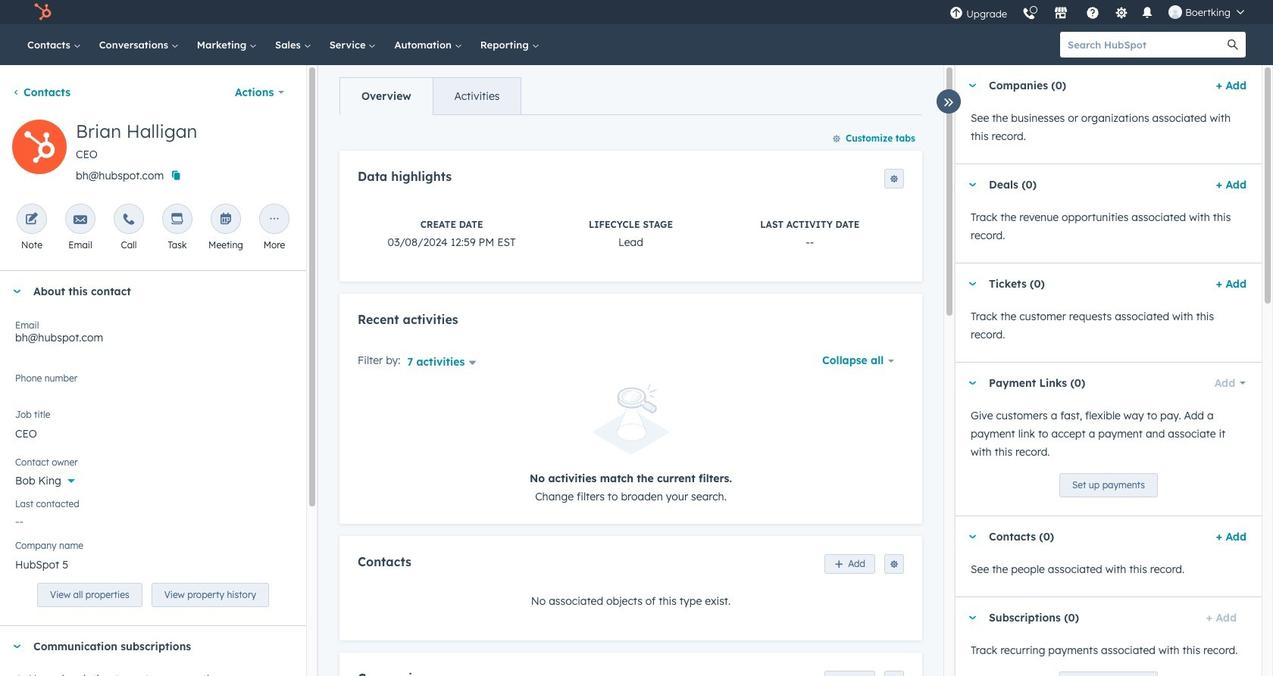 Task type: locate. For each thing, give the bounding box(es) containing it.
task image
[[171, 213, 184, 227]]

caret image
[[968, 282, 977, 286], [12, 290, 21, 294], [968, 535, 977, 539], [968, 616, 977, 620]]

None text field
[[15, 371, 291, 401], [15, 418, 291, 449], [15, 371, 291, 401], [15, 418, 291, 449]]

caret image
[[968, 84, 977, 88], [968, 183, 977, 187], [968, 382, 977, 385], [12, 645, 21, 649]]

None text field
[[15, 549, 291, 580]]

call image
[[122, 213, 136, 227]]

meeting image
[[219, 213, 233, 227]]

navigation
[[339, 77, 522, 115]]

Search HubSpot search field
[[1060, 32, 1220, 58]]

more image
[[268, 213, 281, 227]]

email image
[[74, 213, 87, 227]]

alert
[[358, 385, 904, 506]]

menu
[[942, 0, 1255, 24]]



Task type: vqa. For each thing, say whether or not it's contained in the screenshot.
call image
yes



Task type: describe. For each thing, give the bounding box(es) containing it.
marketplaces image
[[1054, 7, 1068, 20]]

bob king image
[[1169, 5, 1182, 19]]

note image
[[25, 213, 39, 227]]

-- text field
[[15, 508, 291, 532]]



